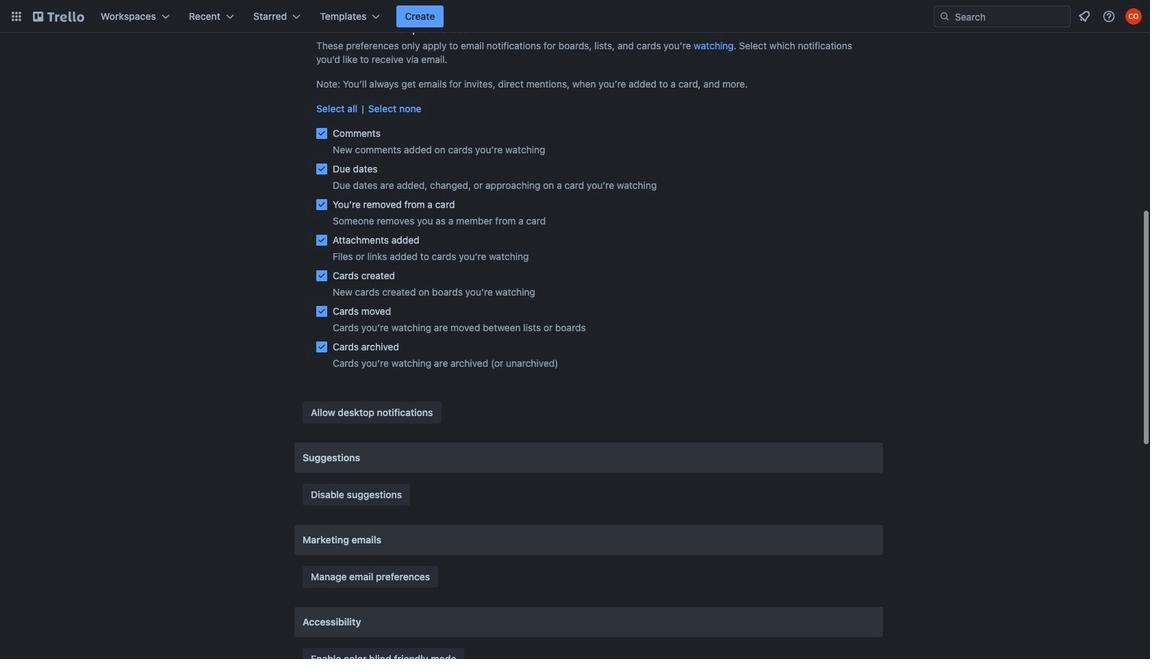 Task type: locate. For each thing, give the bounding box(es) containing it.
open information menu image
[[1102, 10, 1116, 23]]

back to home image
[[33, 5, 84, 27]]



Task type: describe. For each thing, give the bounding box(es) containing it.
christina overa (christinaovera) image
[[1126, 8, 1142, 25]]

0 notifications image
[[1076, 8, 1093, 25]]

search image
[[939, 11, 950, 22]]

Search field
[[950, 7, 1070, 26]]

primary element
[[0, 0, 1150, 33]]



Task type: vqa. For each thing, say whether or not it's contained in the screenshot.
CHRISTINA OVERA (CHRISTINAOVERA) image
yes



